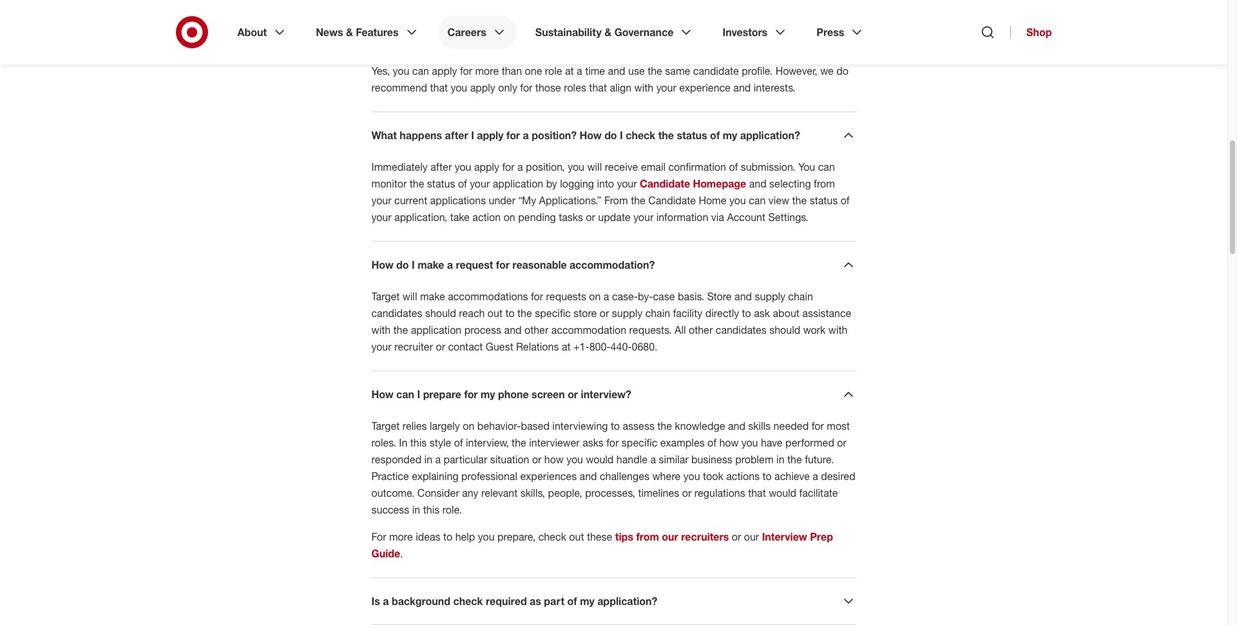 Task type: describe. For each thing, give the bounding box(es) containing it.
i inside can i apply for multiple jobs? dropdown button
[[394, 33, 397, 46]]

i up receive
[[620, 129, 623, 142]]

0 horizontal spatial in
[[412, 503, 420, 516]]

shop link
[[1010, 26, 1052, 39]]

and up guest on the bottom left
[[504, 323, 522, 336]]

you up recommend
[[393, 64, 409, 77]]

skills,
[[520, 486, 545, 499]]

from inside and selecting from your current applications under "my applications." from the candidate home you can view the status of your application, take action on pending tasks or update your information via account settings.
[[814, 177, 835, 190]]

how for how do i make a request for reasonable accommodation?
[[371, 258, 393, 271]]

interview
[[762, 530, 807, 543]]

the inside dropdown button
[[658, 129, 674, 142]]

apply left only
[[470, 81, 495, 94]]

experience
[[679, 81, 731, 94]]

pending
[[518, 211, 556, 224]]

1 horizontal spatial how
[[719, 436, 739, 449]]

interests.
[[754, 81, 796, 94]]

news
[[316, 26, 343, 39]]

people,
[[548, 486, 582, 499]]

how do i make a request for reasonable accommodation?
[[371, 258, 655, 271]]

on inside and selecting from your current applications under "my applications." from the candidate home you can view the status of your application, take action on pending tasks or update your information via account settings.
[[504, 211, 515, 224]]

success
[[371, 503, 409, 516]]

handle
[[616, 453, 648, 466]]

candidate inside and selecting from your current applications under "my applications." from the candidate home you can view the status of your application, take action on pending tasks or update your information via account settings.
[[648, 194, 696, 207]]

the up recruiter
[[393, 323, 408, 336]]

governance
[[614, 26, 674, 39]]

and right store
[[735, 290, 752, 303]]

a down style
[[435, 453, 441, 466]]

1 vertical spatial would
[[769, 486, 796, 499]]

i inside how can i prepare for my phone screen or interview? dropdown button
[[417, 388, 420, 401]]

apply inside dropdown button
[[400, 33, 426, 46]]

target will make accommodations for requests on a case-by-case basis. store and supply chain candidates should reach out to the specific store or supply chain facility directly to ask about assistance with the application process and other accommodation requests. all other candidates should work with your recruiter or contact guest relations at +1-800-440-0680.
[[371, 290, 851, 353]]

0 horizontal spatial candidates
[[371, 307, 422, 320]]

& for sustainability
[[605, 26, 612, 39]]

monitor
[[371, 177, 407, 190]]

background
[[392, 595, 450, 608]]

2 horizontal spatial in
[[776, 453, 785, 466]]

0 vertical spatial candidate
[[640, 177, 690, 190]]

you inside and selecting from your current applications under "my applications." from the candidate home you can view the status of your application, take action on pending tasks or update your information via account settings.
[[729, 194, 746, 207]]

for left position?
[[506, 129, 520, 142]]

0 vertical spatial how
[[580, 129, 602, 142]]

can inside and selecting from your current applications under "my applications." from the candidate home you can view the status of your application, take action on pending tasks or update your information via account settings.
[[749, 194, 766, 207]]

1 vertical spatial chain
[[645, 307, 670, 320]]

candidate homepage link
[[640, 177, 746, 190]]

actions
[[726, 470, 760, 483]]

candidate homepage
[[640, 177, 746, 190]]

target for target will make accommodations for requests on a case-by-case basis. store and supply chain candidates should reach out to the specific store or supply chain facility directly to ask about assistance with the application process and other accommodation requests. all other candidates should work with your recruiter or contact guest relations at +1-800-440-0680.
[[371, 290, 400, 303]]

investors
[[723, 26, 768, 39]]

a inside immediately after you apply for a position, you will receive email confirmation of submission. you can monitor the status of your application by logging into your
[[517, 160, 523, 173]]

from inside how can i prepare for my phone screen or interview? region
[[636, 530, 659, 543]]

in
[[399, 436, 407, 449]]

store
[[707, 290, 732, 303]]

will inside immediately after you apply for a position, you will receive email confirmation of submission. you can monitor the status of your application by logging into your
[[587, 160, 602, 173]]

the up situation
[[512, 436, 526, 449]]

that inside "target relies largely on behavior-based interviewing to assess the knowledge and skills needed for most roles. in this style of interview, the interviewer asks for specific examples of how you have performed or responded in a particular situation or how you would handle a similar business problem in the future. practice explaining professional experiences and challenges where you took actions to achieve a desired outcome. consider any relevant skills, people, processes, timelines or regulations that would facilitate success in this role."
[[748, 486, 766, 499]]

you right help
[[478, 530, 495, 543]]

with inside yes, you can apply for more than one role at a time and use the same candidate profile. however, we do recommend that you apply only for those roles that align with your experience and interests.
[[634, 81, 654, 94]]

1 other from the left
[[524, 323, 549, 336]]

your inside yes, you can apply for more than one role at a time and use the same candidate profile. however, we do recommend that you apply only for those roles that align with your experience and interests.
[[656, 81, 676, 94]]

professional
[[461, 470, 517, 483]]

relevant
[[481, 486, 518, 499]]

your inside target will make accommodations for requests on a case-by-case basis. store and supply chain candidates should reach out to the specific store or supply chain facility directly to ask about assistance with the application process and other accommodation requests. all other candidates should work with your recruiter or contact guest relations at +1-800-440-0680.
[[371, 340, 391, 353]]

or down most
[[837, 436, 847, 449]]

the up relations at the left of the page
[[517, 307, 532, 320]]

regulations
[[694, 486, 745, 499]]

for inside dropdown button
[[429, 33, 443, 46]]

same
[[665, 64, 690, 77]]

target for target relies largely on behavior-based interviewing to assess the knowledge and skills needed for most roles. in this style of interview, the interviewer asks for specific examples of how you have performed or responded in a particular situation or how you would handle a similar business problem in the future. practice explaining professional experiences and challenges where you took actions to achieve a desired outcome. consider any relevant skills, people, processes, timelines or regulations that would facilitate success in this role.
[[371, 419, 400, 432]]

a left 'similar'
[[650, 453, 656, 466]]

status inside dropdown button
[[677, 129, 707, 142]]

recommend
[[371, 81, 427, 94]]

check inside how can i prepare for my phone screen or interview? region
[[538, 530, 566, 543]]

my inside what happens after i apply for a position? how do i check the status of my application? dropdown button
[[723, 129, 737, 142]]

asks
[[583, 436, 604, 449]]

and left skills
[[728, 419, 745, 432]]

role.
[[442, 503, 462, 516]]

for up performed
[[812, 419, 824, 432]]

most
[[827, 419, 850, 432]]

about
[[773, 307, 800, 320]]

for down multiple
[[460, 64, 472, 77]]

to down problem
[[763, 470, 772, 483]]

you left took
[[684, 470, 700, 483]]

or right timelines
[[682, 486, 692, 499]]

email
[[641, 160, 666, 173]]

press
[[817, 26, 844, 39]]

and up align
[[608, 64, 625, 77]]

for right request
[[496, 258, 510, 271]]

or up experiences
[[532, 453, 542, 466]]

2 other from the left
[[689, 323, 713, 336]]

as
[[530, 595, 541, 608]]

can inside immediately after you apply for a position, you will receive email confirmation of submission. you can monitor the status of your application by logging into your
[[818, 160, 835, 173]]

tips from our recruiters link
[[615, 530, 729, 543]]

1 horizontal spatial do
[[605, 129, 617, 142]]

0 horizontal spatial with
[[371, 323, 391, 336]]

after inside immediately after you apply for a position, you will receive email confirmation of submission. you can monitor the status of your application by logging into your
[[431, 160, 452, 173]]

0 horizontal spatial supply
[[612, 307, 643, 320]]

business
[[691, 453, 732, 466]]

applications."
[[539, 194, 601, 207]]

is a background check required as part of my application? button
[[371, 593, 856, 609]]

.
[[400, 547, 406, 560]]

for down one
[[520, 81, 532, 94]]

interview,
[[466, 436, 509, 449]]

logging
[[560, 177, 594, 190]]

homepage
[[693, 177, 746, 190]]

facilitate
[[799, 486, 838, 499]]

processes,
[[585, 486, 635, 499]]

1 horizontal spatial should
[[769, 323, 800, 336]]

a left request
[[447, 258, 453, 271]]

accommodation?
[[570, 258, 655, 271]]

sustainability
[[535, 26, 602, 39]]

my inside how can i prepare for my phone screen or interview? dropdown button
[[481, 388, 495, 401]]

careers link
[[439, 15, 516, 49]]

a inside target will make accommodations for requests on a case-by-case basis. store and supply chain candidates should reach out to the specific store or supply chain facility directly to ask about assistance with the application process and other accommodation requests. all other candidates should work with your recruiter or contact guest relations at +1-800-440-0680.
[[604, 290, 609, 303]]

ideas
[[416, 530, 440, 543]]

we
[[820, 64, 834, 77]]

by
[[546, 177, 557, 190]]

to left help
[[443, 530, 452, 543]]

candidate
[[693, 64, 739, 77]]

application inside target will make accommodations for requests on a case-by-case basis. store and supply chain candidates should reach out to the specific store or supply chain facility directly to ask about assistance with the application process and other accommodation requests. all other candidates should work with your recruiter or contact guest relations at +1-800-440-0680.
[[411, 323, 462, 336]]

sustainability & governance link
[[526, 15, 703, 49]]

or right recruiters
[[732, 530, 741, 543]]

apply inside immediately after you apply for a position, you will receive email confirmation of submission. you can monitor the status of your application by logging into your
[[474, 160, 499, 173]]

role
[[545, 64, 562, 77]]

make inside target will make accommodations for requests on a case-by-case basis. store and supply chain candidates should reach out to the specific store or supply chain facility directly to ask about assistance with the application process and other accommodation requests. all other candidates should work with your recruiter or contact guest relations at +1-800-440-0680.
[[420, 290, 445, 303]]

than
[[502, 64, 522, 77]]

position?
[[532, 129, 577, 142]]

receive
[[605, 160, 638, 173]]

do inside yes, you can apply for more than one role at a time and use the same candidate profile. however, we do recommend that you apply only for those roles that align with your experience and interests.
[[837, 64, 849, 77]]

one
[[525, 64, 542, 77]]

2 horizontal spatial with
[[828, 323, 848, 336]]

0 vertical spatial this
[[410, 436, 427, 449]]

a up facilitate
[[813, 470, 818, 483]]

about link
[[228, 15, 296, 49]]

profile.
[[742, 64, 773, 77]]

knowledge
[[675, 419, 725, 432]]

basis.
[[678, 290, 704, 303]]

i right the happens
[[471, 129, 474, 142]]

you down asks
[[567, 453, 583, 466]]

take
[[450, 211, 470, 224]]

and up processes,
[[580, 470, 597, 483]]

tasks
[[559, 211, 583, 224]]

tips
[[615, 530, 633, 543]]

directly
[[705, 307, 739, 320]]

current
[[394, 194, 427, 207]]

challenges
[[600, 470, 649, 483]]

roles.
[[371, 436, 396, 449]]

a right is
[[383, 595, 389, 608]]

yes, you can apply for more than one role at a time and use the same candidate profile. however, we do recommend that you apply only for those roles that align with your experience and interests.
[[371, 64, 849, 94]]

consider
[[417, 486, 459, 499]]

to left the ask
[[742, 307, 751, 320]]

the inside immediately after you apply for a position, you will receive email confirmation of submission. you can monitor the status of your application by logging into your
[[410, 177, 424, 190]]

immediately after you apply for a position, you will receive email confirmation of submission. you can monitor the status of your application by logging into your
[[371, 160, 835, 190]]

timelines
[[638, 486, 679, 499]]

after inside dropdown button
[[445, 129, 468, 142]]

phone
[[498, 388, 529, 401]]

these
[[587, 530, 612, 543]]

2 vertical spatial check
[[453, 595, 483, 608]]

how do i make a request for reasonable accommodation? button
[[371, 257, 856, 273]]

1 horizontal spatial supply
[[755, 290, 785, 303]]

what happens after i apply for a position? how do i check the status of my application?
[[371, 129, 800, 142]]

application inside immediately after you apply for a position, you will receive email confirmation of submission. you can monitor the status of your application by logging into your
[[493, 177, 543, 190]]

facility
[[673, 307, 703, 320]]

desired
[[821, 470, 856, 483]]

1 vertical spatial application?
[[597, 595, 657, 608]]

+1-
[[573, 340, 589, 353]]

to left the assess at the bottom right of the page
[[611, 419, 620, 432]]



Task type: vqa. For each thing, say whether or not it's contained in the screenshot.
story
no



Task type: locate. For each thing, give the bounding box(es) containing it.
via
[[711, 211, 724, 224]]

my left phone
[[481, 388, 495, 401]]

of
[[710, 129, 720, 142], [729, 160, 738, 173], [458, 177, 467, 190], [841, 194, 850, 207], [454, 436, 463, 449], [708, 436, 716, 449], [567, 595, 577, 608]]

a
[[577, 64, 582, 77], [523, 129, 529, 142], [517, 160, 523, 173], [447, 258, 453, 271], [604, 290, 609, 303], [435, 453, 441, 466], [650, 453, 656, 466], [813, 470, 818, 483], [383, 595, 389, 608]]

and down profile. at the top right
[[733, 81, 751, 94]]

1 & from the left
[[346, 26, 353, 39]]

0 vertical spatial check
[[626, 129, 655, 142]]

on inside "target relies largely on behavior-based interviewing to assess the knowledge and skills needed for most roles. in this style of interview, the interviewer asks for specific examples of how you have performed or responded in a particular situation or how you would handle a similar business problem in the future. practice explaining professional experiences and challenges where you took actions to achieve a desired outcome. consider any relevant skills, people, processes, timelines or regulations that would facilitate success in this role."
[[463, 419, 474, 432]]

1 horizontal spatial out
[[569, 530, 584, 543]]

i down application,
[[412, 258, 415, 271]]

should left 'reach'
[[425, 307, 456, 320]]

1 horizontal spatial with
[[634, 81, 654, 94]]

style
[[430, 436, 451, 449]]

0 vertical spatial do
[[837, 64, 849, 77]]

or inside and selecting from your current applications under "my applications." from the candidate home you can view the status of your application, take action on pending tasks or update your information via account settings.
[[586, 211, 595, 224]]

where
[[652, 470, 681, 483]]

0 horizontal spatial out
[[488, 307, 503, 320]]

how
[[719, 436, 739, 449], [544, 453, 564, 466]]

for right asks
[[606, 436, 619, 449]]

0 vertical spatial would
[[586, 453, 614, 466]]

i right can
[[394, 33, 397, 46]]

guide
[[371, 547, 400, 560]]

1 horizontal spatial candidates
[[716, 323, 767, 336]]

that down actions
[[748, 486, 766, 499]]

1 horizontal spatial chain
[[788, 290, 813, 303]]

1 vertical spatial check
[[538, 530, 566, 543]]

1 vertical spatial will
[[403, 290, 417, 303]]

chain up about
[[788, 290, 813, 303]]

view
[[769, 194, 789, 207]]

specific down requests
[[535, 307, 571, 320]]

the up email
[[658, 129, 674, 142]]

or right the store
[[600, 307, 609, 320]]

target inside "target relies largely on behavior-based interviewing to assess the knowledge and skills needed for most roles. in this style of interview, the interviewer asks for specific examples of how you have performed or responded in a particular situation or how you would handle a similar business problem in the future. practice explaining professional experiences and challenges where you took actions to achieve a desired outcome. consider any relevant skills, people, processes, timelines or regulations that would facilitate success in this role."
[[371, 419, 400, 432]]

0 vertical spatial should
[[425, 307, 456, 320]]

how can i prepare for my phone screen or interview? region
[[371, 402, 856, 562]]

or right the screen
[[568, 388, 578, 401]]

information
[[656, 211, 708, 224]]

apply inside dropdown button
[[477, 129, 504, 142]]

action
[[473, 211, 501, 224]]

prepare
[[423, 388, 461, 401]]

0 vertical spatial target
[[371, 290, 400, 303]]

can inside yes, you can apply for more than one role at a time and use the same candidate profile. however, we do recommend that you apply only for those roles that align with your experience and interests.
[[412, 64, 429, 77]]

under
[[489, 194, 516, 207]]

position,
[[526, 160, 565, 173]]

0 horizontal spatial chain
[[645, 307, 670, 320]]

2 our from the left
[[744, 530, 759, 543]]

0 vertical spatial application?
[[740, 129, 800, 142]]

assistance
[[802, 307, 851, 320]]

1 vertical spatial specific
[[622, 436, 657, 449]]

can up relies
[[396, 388, 414, 401]]

prep
[[810, 530, 833, 543]]

more left than on the top left
[[475, 64, 499, 77]]

of inside and selecting from your current applications under "my applications." from the candidate home you can view the status of your application, take action on pending tasks or update your information via account settings.
[[841, 194, 850, 207]]

based
[[521, 419, 550, 432]]

0 horizontal spatial that
[[430, 81, 448, 94]]

2 horizontal spatial on
[[589, 290, 601, 303]]

the right from
[[631, 194, 646, 207]]

align
[[610, 81, 632, 94]]

1 vertical spatial my
[[481, 388, 495, 401]]

0 horizontal spatial &
[[346, 26, 353, 39]]

application up "my
[[493, 177, 543, 190]]

at inside target will make accommodations for requests on a case-by-case basis. store and supply chain candidates should reach out to the specific store or supply chain facility directly to ask about assistance with the application process and other accommodation requests. all other candidates should work with your recruiter or contact guest relations at +1-800-440-0680.
[[562, 340, 571, 353]]

2 vertical spatial status
[[810, 194, 838, 207]]

can right you
[[818, 160, 835, 173]]

future.
[[805, 453, 834, 466]]

out inside how can i prepare for my phone screen or interview? region
[[569, 530, 584, 543]]

a left position?
[[523, 129, 529, 142]]

my up confirmation
[[723, 129, 737, 142]]

specific inside target will make accommodations for requests on a case-by-case basis. store and supply chain candidates should reach out to the specific store or supply chain facility directly to ask about assistance with the application process and other accommodation requests. all other candidates should work with your recruiter or contact guest relations at +1-800-440-0680.
[[535, 307, 571, 320]]

how for how can i prepare for my phone screen or interview?
[[371, 388, 393, 401]]

& left governance
[[605, 26, 612, 39]]

examples
[[660, 436, 705, 449]]

apply
[[400, 33, 426, 46], [432, 64, 457, 77], [470, 81, 495, 94], [477, 129, 504, 142], [474, 160, 499, 173]]

0 vertical spatial on
[[504, 211, 515, 224]]

the up achieve
[[787, 453, 802, 466]]

in up explaining
[[424, 453, 432, 466]]

after up applications
[[431, 160, 452, 173]]

practice
[[371, 470, 409, 483]]

0 vertical spatial candidates
[[371, 307, 422, 320]]

0 horizontal spatial should
[[425, 307, 456, 320]]

for inside dropdown button
[[464, 388, 478, 401]]

for
[[371, 530, 386, 543]]

0 horizontal spatial application
[[411, 323, 462, 336]]

needed
[[774, 419, 809, 432]]

2 horizontal spatial my
[[723, 129, 737, 142]]

you down multiple
[[451, 81, 467, 94]]

applications
[[430, 194, 486, 207]]

explaining
[[412, 470, 459, 483]]

target up roles.
[[371, 419, 400, 432]]

use
[[628, 64, 645, 77]]

the up examples at bottom right
[[657, 419, 672, 432]]

behavior-
[[477, 419, 521, 432]]

0 horizontal spatial status
[[427, 177, 455, 190]]

recruiter
[[394, 340, 433, 353]]

shop
[[1026, 26, 1052, 39]]

application up recruiter
[[411, 323, 462, 336]]

0 horizontal spatial do
[[396, 258, 409, 271]]

chain down case
[[645, 307, 670, 320]]

you
[[798, 160, 815, 173]]

1 vertical spatial on
[[589, 290, 601, 303]]

and down submission.
[[749, 177, 767, 190]]

1 horizontal spatial application?
[[740, 129, 800, 142]]

1 horizontal spatial that
[[589, 81, 607, 94]]

1 vertical spatial how
[[544, 453, 564, 466]]

at left +1-
[[562, 340, 571, 353]]

1 horizontal spatial specific
[[622, 436, 657, 449]]

confirmation
[[668, 160, 726, 173]]

problem
[[735, 453, 774, 466]]

on inside target will make accommodations for requests on a case-by-case basis. store and supply chain candidates should reach out to the specific store or supply chain facility directly to ask about assistance with the application process and other accommodation requests. all other candidates should work with your recruiter or contact guest relations at +1-800-440-0680.
[[589, 290, 601, 303]]

0 horizontal spatial more
[[389, 530, 413, 543]]

i inside how do i make a request for reasonable accommodation? dropdown button
[[412, 258, 415, 271]]

1 horizontal spatial would
[[769, 486, 796, 499]]

immediately
[[371, 160, 428, 173]]

1 vertical spatial supply
[[612, 307, 643, 320]]

status up applications
[[427, 177, 455, 190]]

you up account in the right of the page
[[729, 194, 746, 207]]

2 horizontal spatial that
[[748, 486, 766, 499]]

from down you
[[814, 177, 835, 190]]

1 vertical spatial how
[[371, 258, 393, 271]]

this
[[410, 436, 427, 449], [423, 503, 440, 516]]

application,
[[394, 211, 447, 224]]

2 & from the left
[[605, 26, 612, 39]]

1 our from the left
[[662, 530, 678, 543]]

0680.
[[632, 340, 658, 353]]

1 vertical spatial status
[[427, 177, 455, 190]]

1 vertical spatial should
[[769, 323, 800, 336]]

jobs?
[[488, 33, 514, 46]]

0 horizontal spatial check
[[453, 595, 483, 608]]

0 horizontal spatial my
[[481, 388, 495, 401]]

reasonable
[[512, 258, 567, 271]]

1 horizontal spatial status
[[677, 129, 707, 142]]

0 horizontal spatial specific
[[535, 307, 571, 320]]

that right recommend
[[430, 81, 448, 94]]

1 horizontal spatial my
[[580, 595, 595, 608]]

out inside target will make accommodations for requests on a case-by-case basis. store and supply chain candidates should reach out to the specific store or supply chain facility directly to ask about assistance with the application process and other accommodation requests. all other candidates should work with your recruiter or contact guest relations at +1-800-440-0680.
[[488, 307, 503, 320]]

do right we on the right of page
[[837, 64, 849, 77]]

supply
[[755, 290, 785, 303], [612, 307, 643, 320]]

status inside and selecting from your current applications under "my applications." from the candidate home you can view the status of your application, take action on pending tasks or update your information via account settings.
[[810, 194, 838, 207]]

1 horizontal spatial our
[[744, 530, 759, 543]]

for inside immediately after you apply for a position, you will receive email confirmation of submission. you can monitor the status of your application by logging into your
[[502, 160, 515, 173]]

all
[[675, 323, 686, 336]]

prepare,
[[497, 530, 536, 543]]

1 vertical spatial candidate
[[648, 194, 696, 207]]

1 vertical spatial do
[[605, 129, 617, 142]]

0 horizontal spatial application?
[[597, 595, 657, 608]]

1 vertical spatial at
[[562, 340, 571, 353]]

ask
[[754, 307, 770, 320]]

1 horizontal spatial check
[[538, 530, 566, 543]]

interviewing
[[552, 419, 608, 432]]

and inside and selecting from your current applications under "my applications." from the candidate home you can view the status of your application, take action on pending tasks or update your information via account settings.
[[749, 177, 767, 190]]

recruiters
[[681, 530, 729, 543]]

how
[[580, 129, 602, 142], [371, 258, 393, 271], [371, 388, 393, 401]]

0 vertical spatial after
[[445, 129, 468, 142]]

& for news
[[346, 26, 353, 39]]

you up applications
[[455, 160, 471, 173]]

after right the happens
[[445, 129, 468, 142]]

can
[[371, 33, 391, 46]]

settings.
[[768, 211, 809, 224]]

a inside yes, you can apply for more than one role at a time and use the same candidate profile. however, we do recommend that you apply only for those roles that align with your experience and interests.
[[577, 64, 582, 77]]

how inside dropdown button
[[371, 388, 393, 401]]

my right the part
[[580, 595, 595, 608]]

specific inside "target relies largely on behavior-based interviewing to assess the knowledge and skills needed for most roles. in this style of interview, the interviewer asks for specific examples of how you have performed or responded in a particular situation or how you would handle a similar business problem in the future. practice explaining professional experiences and challenges where you took actions to achieve a desired outcome. consider any relevant skills, people, processes, timelines or regulations that would facilitate success in this role."
[[622, 436, 657, 449]]

0 vertical spatial specific
[[535, 307, 571, 320]]

application? up submission.
[[740, 129, 800, 142]]

careers
[[448, 26, 486, 39]]

1 horizontal spatial &
[[605, 26, 612, 39]]

apply down can i apply for multiple jobs?
[[432, 64, 457, 77]]

the down selecting
[[792, 194, 807, 207]]

0 vertical spatial more
[[475, 64, 499, 77]]

from
[[814, 177, 835, 190], [636, 530, 659, 543]]

time
[[585, 64, 605, 77]]

can up recommend
[[412, 64, 429, 77]]

1 vertical spatial make
[[420, 290, 445, 303]]

do down application,
[[396, 258, 409, 271]]

how up business
[[719, 436, 739, 449]]

1 horizontal spatial more
[[475, 64, 499, 77]]

other up relations at the left of the page
[[524, 323, 549, 336]]

a left the position,
[[517, 160, 523, 173]]

2 horizontal spatial status
[[810, 194, 838, 207]]

2 vertical spatial on
[[463, 419, 474, 432]]

1 horizontal spatial other
[[689, 323, 713, 336]]

can inside dropdown button
[[396, 388, 414, 401]]

0 horizontal spatial would
[[586, 453, 614, 466]]

you up problem
[[741, 436, 758, 449]]

2 horizontal spatial check
[[626, 129, 655, 142]]

0 vertical spatial how
[[719, 436, 739, 449]]

make inside dropdown button
[[418, 258, 444, 271]]

what happens after i apply for a position? how do i check the status of my application? button
[[371, 128, 856, 143]]

to
[[505, 307, 515, 320], [742, 307, 751, 320], [611, 419, 620, 432], [763, 470, 772, 483], [443, 530, 452, 543]]

will inside target will make accommodations for requests on a case-by-case basis. store and supply chain candidates should reach out to the specific store or supply chain facility directly to ask about assistance with the application process and other accommodation requests. all other candidates should work with your recruiter or contact guest relations at +1-800-440-0680.
[[403, 290, 417, 303]]

"my
[[518, 194, 536, 207]]

relies
[[403, 419, 427, 432]]

1 vertical spatial this
[[423, 503, 440, 516]]

2 target from the top
[[371, 419, 400, 432]]

0 vertical spatial make
[[418, 258, 444, 271]]

1 horizontal spatial in
[[424, 453, 432, 466]]

in
[[424, 453, 432, 466], [776, 453, 785, 466], [412, 503, 420, 516]]

this down consider
[[423, 503, 440, 516]]

1 horizontal spatial will
[[587, 160, 602, 173]]

2 horizontal spatial do
[[837, 64, 849, 77]]

0 horizontal spatial our
[[662, 530, 678, 543]]

target up recruiter
[[371, 290, 400, 303]]

that
[[430, 81, 448, 94], [589, 81, 607, 94], [748, 486, 766, 499]]

or inside dropdown button
[[568, 388, 578, 401]]

submission.
[[741, 160, 795, 173]]

on down under
[[504, 211, 515, 224]]

to down accommodations
[[505, 307, 515, 320]]

for inside target will make accommodations for requests on a case-by-case basis. store and supply chain candidates should reach out to the specific store or supply chain facility directly to ask about assistance with the application process and other accommodation requests. all other candidates should work with your recruiter or contact guest relations at +1-800-440-0680.
[[531, 290, 543, 303]]

in right success on the bottom left of page
[[412, 503, 420, 516]]

press link
[[808, 15, 874, 49]]

about
[[237, 26, 267, 39]]

more inside yes, you can apply for more than one role at a time and use the same candidate profile. however, we do recommend that you apply only for those roles that align with your experience and interests.
[[475, 64, 499, 77]]

case-
[[612, 290, 638, 303]]

at inside yes, you can apply for more than one role at a time and use the same candidate profile. however, we do recommend that you apply only for those roles that align with your experience and interests.
[[565, 64, 574, 77]]

for right prepare
[[464, 388, 478, 401]]

0 vertical spatial status
[[677, 129, 707, 142]]

the right use
[[648, 64, 662, 77]]

0 horizontal spatial how
[[544, 453, 564, 466]]

my inside is a background check required as part of my application? dropdown button
[[580, 595, 595, 608]]

our left recruiters
[[662, 530, 678, 543]]

0 vertical spatial will
[[587, 160, 602, 173]]

0 vertical spatial my
[[723, 129, 737, 142]]

reach
[[459, 307, 485, 320]]

features
[[356, 26, 399, 39]]

how can i prepare for my phone screen or interview? button
[[371, 387, 856, 402]]

interview?
[[581, 388, 631, 401]]

responded
[[371, 453, 421, 466]]

for more ideas to help you prepare, check out these tips from our recruiters or our
[[371, 530, 762, 543]]

0 vertical spatial from
[[814, 177, 835, 190]]

apply right can
[[400, 33, 426, 46]]

0 vertical spatial chain
[[788, 290, 813, 303]]

should down about
[[769, 323, 800, 336]]

out down accommodations
[[488, 307, 503, 320]]

interview prep guide
[[371, 530, 833, 560]]

0 vertical spatial out
[[488, 307, 503, 320]]

and selecting from your current applications under "my applications." from the candidate home you can view the status of your application, take action on pending tasks or update your information via account settings.
[[371, 177, 850, 224]]

2 vertical spatial my
[[580, 595, 595, 608]]

0 vertical spatial supply
[[755, 290, 785, 303]]

at
[[565, 64, 574, 77], [562, 340, 571, 353]]

interviewer
[[529, 436, 580, 449]]

apply up under
[[474, 160, 499, 173]]

on up the store
[[589, 290, 601, 303]]

candidates down directly
[[716, 323, 767, 336]]

0 horizontal spatial from
[[636, 530, 659, 543]]

or left contact
[[436, 340, 445, 353]]

request
[[456, 258, 493, 271]]

the inside yes, you can apply for more than one role at a time and use the same candidate profile. however, we do recommend that you apply only for those roles that align with your experience and interests.
[[648, 64, 662, 77]]

our left interview
[[744, 530, 759, 543]]

achieve
[[775, 470, 810, 483]]

for left multiple
[[429, 33, 443, 46]]

0 vertical spatial at
[[565, 64, 574, 77]]

out left these
[[569, 530, 584, 543]]

application? down interview prep guide
[[597, 595, 657, 608]]

1 vertical spatial after
[[431, 160, 452, 173]]

particular
[[444, 453, 487, 466]]

would down asks
[[586, 453, 614, 466]]

would down achieve
[[769, 486, 796, 499]]

1 horizontal spatial on
[[504, 211, 515, 224]]

candidate up information
[[648, 194, 696, 207]]

guest
[[486, 340, 513, 353]]

1 horizontal spatial from
[[814, 177, 835, 190]]

more inside how can i prepare for my phone screen or interview? region
[[389, 530, 413, 543]]

1 target from the top
[[371, 290, 400, 303]]

check right prepare,
[[538, 530, 566, 543]]

at right role
[[565, 64, 574, 77]]

2 vertical spatial do
[[396, 258, 409, 271]]

& right news
[[346, 26, 353, 39]]

1 horizontal spatial application
[[493, 177, 543, 190]]

multiple
[[446, 33, 485, 46]]

status inside immediately after you apply for a position, you will receive email confirmation of submission. you can monitor the status of your application by logging into your
[[427, 177, 455, 190]]

will up into
[[587, 160, 602, 173]]

status down selecting
[[810, 194, 838, 207]]

target inside target will make accommodations for requests on a case-by-case basis. store and supply chain candidates should reach out to the specific store or supply chain facility directly to ask about assistance with the application process and other accommodation requests. all other candidates should work with your recruiter or contact guest relations at +1-800-440-0680.
[[371, 290, 400, 303]]

1 vertical spatial candidates
[[716, 323, 767, 336]]

those
[[535, 81, 561, 94]]

can i apply for multiple jobs? button
[[371, 32, 856, 47]]

any
[[462, 486, 478, 499]]

0 horizontal spatial other
[[524, 323, 549, 336]]

check left required
[[453, 595, 483, 608]]

2 vertical spatial how
[[371, 388, 393, 401]]

0 horizontal spatial on
[[463, 419, 474, 432]]

candidate
[[640, 177, 690, 190], [648, 194, 696, 207]]

process
[[464, 323, 501, 336]]

you up logging
[[568, 160, 584, 173]]

update
[[598, 211, 631, 224]]

will
[[587, 160, 602, 173], [403, 290, 417, 303]]

1 vertical spatial from
[[636, 530, 659, 543]]

experiences
[[520, 470, 577, 483]]

on right largely
[[463, 419, 474, 432]]

&
[[346, 26, 353, 39], [605, 26, 612, 39]]

i left prepare
[[417, 388, 420, 401]]



